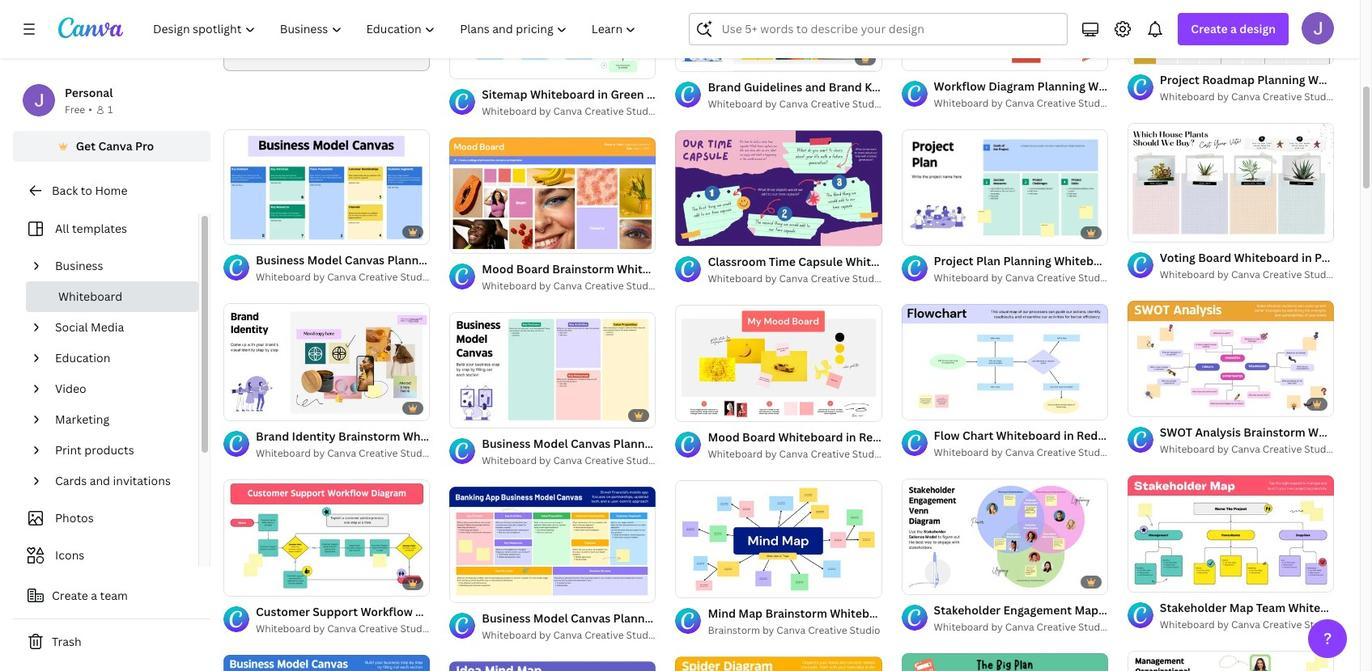 Task type: locate. For each thing, give the bounding box(es) containing it.
basic inside the flow chart whiteboard in red blue basic style whiteboard by canva creative studio
[[1128, 429, 1158, 444]]

whiteboard by canva creative studio link for mood board brainstorm whiteboard in red white simple style image
[[482, 279, 657, 295]]

brainstorm up brainstorm by canva creative studio link
[[765, 607, 827, 622]]

whiteboard by canva creative studio for swot analysis brainstorm whiteboard in orange pink modern professional style image
[[1160, 443, 1335, 457]]

2 horizontal spatial create
[[1191, 21, 1228, 36]]

whiteboard by canva creative studio link
[[1160, 89, 1335, 105], [934, 95, 1109, 112], [708, 96, 883, 112], [482, 104, 657, 120], [1160, 267, 1335, 283], [256, 270, 431, 286], [934, 271, 1109, 287], [708, 271, 883, 288], [482, 279, 657, 295], [1160, 442, 1335, 458], [934, 446, 1109, 462], [256, 446, 431, 462], [708, 447, 883, 463], [482, 453, 657, 469], [1160, 617, 1335, 634], [934, 620, 1109, 637], [256, 622, 431, 638], [482, 628, 657, 644]]

get canva pro button
[[13, 131, 210, 162]]

brainstorm inside the mood board whiteboard in red yellow brainstorm style whiteboard by canva creative studio
[[921, 430, 983, 445]]

0 horizontal spatial create
[[52, 589, 88, 604]]

marketing
[[55, 412, 109, 427]]

a inside 'button'
[[91, 589, 97, 604]]

0 horizontal spatial mood
[[482, 262, 514, 277]]

whiteboard
[[399, 24, 463, 39], [530, 87, 595, 102], [1160, 90, 1215, 104], [934, 96, 989, 110], [708, 97, 763, 111], [482, 105, 537, 118], [1234, 250, 1299, 266], [617, 262, 682, 277], [1160, 268, 1215, 282], [256, 271, 311, 285], [934, 272, 989, 285], [708, 272, 763, 286], [482, 279, 537, 293], [58, 289, 122, 304], [996, 429, 1061, 444], [778, 430, 843, 445], [1160, 443, 1215, 457], [934, 446, 989, 460], [256, 447, 311, 461], [708, 448, 763, 462], [482, 454, 537, 468], [830, 607, 895, 622], [1160, 618, 1215, 632], [934, 621, 989, 635], [256, 623, 311, 636], [482, 629, 537, 643]]

purple
[[647, 87, 683, 102]]

in
[[598, 87, 608, 102], [1302, 250, 1312, 266], [684, 262, 695, 277], [1064, 429, 1074, 444], [846, 430, 856, 445], [898, 607, 908, 622]]

board
[[1198, 250, 1232, 266], [516, 262, 550, 277], [742, 430, 776, 445]]

0 horizontal spatial basic
[[686, 87, 715, 102]]

and
[[90, 474, 110, 489]]

brainstorm
[[552, 262, 614, 277], [921, 430, 983, 445], [765, 607, 827, 622], [708, 625, 760, 638]]

by inside mood board brainstorm whiteboard in red white simple style whiteboard by canva creative studio
[[539, 279, 551, 293]]

brainstorm down mind
[[708, 625, 760, 638]]

1 vertical spatial mood
[[708, 430, 740, 445]]

colorful
[[911, 607, 956, 622]]

get
[[76, 138, 96, 154]]

1 horizontal spatial create
[[237, 24, 274, 39]]

a left blank
[[276, 24, 283, 39]]

whiteboard by canva creative studio for project roadmap planning whiteboard in green pink yellow spaced color blocks style image
[[1160, 90, 1335, 104]]

by
[[1217, 90, 1229, 104], [991, 96, 1003, 110], [765, 97, 777, 111], [539, 105, 551, 118], [1217, 268, 1229, 282], [313, 271, 325, 285], [991, 272, 1003, 285], [765, 272, 777, 286], [539, 279, 551, 293], [1217, 443, 1229, 457], [991, 446, 1003, 460], [313, 447, 325, 461], [765, 448, 777, 462], [539, 454, 551, 468], [1217, 618, 1229, 632], [991, 621, 1003, 635], [313, 623, 325, 636], [763, 625, 774, 638], [539, 629, 551, 643]]

1 horizontal spatial mood
[[708, 430, 740, 445]]

create
[[1191, 21, 1228, 36], [237, 24, 274, 39], [52, 589, 88, 604]]

create inside 'button'
[[52, 589, 88, 604]]

None search field
[[689, 13, 1068, 45]]

social media
[[55, 320, 124, 335]]

whiteboard by canva creative studio link for business model canvas planning whiteboard in purple green modern professional style "image"
[[482, 453, 657, 469]]

in left white
[[684, 262, 695, 277]]

templates
[[72, 221, 127, 236]]

yellow
[[883, 430, 919, 445]]

whiteboard by canva creative studio for the classroom time capsule whiteboard in violet pastel pink mint green style image
[[708, 272, 883, 286]]

board down "mood board whiteboard in red yellow brainstorm style" image
[[742, 430, 776, 445]]

basic
[[686, 87, 715, 102], [1128, 429, 1158, 444]]

in inside the mood board whiteboard in red yellow brainstorm style whiteboard by canva creative studio
[[846, 430, 856, 445]]

red
[[697, 262, 719, 277], [1077, 429, 1098, 444], [859, 430, 880, 445]]

create a design
[[1191, 21, 1276, 36]]

a
[[1231, 21, 1237, 36], [276, 24, 283, 39], [91, 589, 97, 604]]

in left colorful
[[898, 607, 908, 622]]

brand identity brainstorm whiteboard in purple grey modern professional style image
[[223, 304, 430, 421]]

studio inside the flow chart whiteboard in red blue basic style whiteboard by canva creative studio
[[1078, 446, 1109, 460]]

brainstorm right yellow
[[921, 430, 983, 445]]

create left blank
[[237, 24, 274, 39]]

2 horizontal spatial board
[[1198, 250, 1232, 266]]

red inside mood board brainstorm whiteboard in red white simple style whiteboard by canva creative studio
[[697, 262, 719, 277]]

jacob simon image
[[1302, 12, 1334, 45]]

studio inside mood board brainstorm whiteboard in red white simple style whiteboard by canva creative studio
[[626, 279, 657, 293]]

create left the 'design'
[[1191, 21, 1228, 36]]

style inside mood board brainstorm whiteboard in red white simple style whiteboard by canva creative studio
[[797, 262, 825, 277]]

mood for mood board brainstorm whiteboard in red white simple style
[[482, 262, 514, 277]]

mood
[[482, 262, 514, 277], [708, 430, 740, 445]]

video
[[55, 381, 86, 397]]

whiteboard by canva creative studio link for brand guidelines and brand kit team whiteboard in blue grey modern professional style image
[[708, 96, 883, 112]]

products
[[84, 443, 134, 458]]

in left blue
[[1064, 429, 1074, 444]]

whiteboard by canva creative studio for stakeholder map team whiteboard in green yellow purple trendy stickers style image
[[1160, 618, 1335, 632]]

0 horizontal spatial board
[[516, 262, 550, 277]]

sitemap whiteboard in green purple basic style link
[[482, 86, 746, 104]]

whiteboard by canva creative studio link for voting board whiteboard in papercraft style image
[[1160, 267, 1335, 283]]

basic right purple
[[686, 87, 715, 102]]

studio inside voting board whiteboard in papercraft whiteboard by canva creative studio
[[1304, 268, 1335, 282]]

a left team
[[91, 589, 97, 604]]

mood board brainstorm whiteboard in red white simple style whiteboard by canva creative studio
[[482, 262, 825, 293]]

create down icons
[[52, 589, 88, 604]]

mood board brainstorm whiteboard in red white simple style link
[[482, 261, 825, 279]]

red inside the flow chart whiteboard in red blue basic style whiteboard by canva creative studio
[[1077, 429, 1098, 444]]

2 horizontal spatial a
[[1231, 21, 1237, 36]]

whiteboard by canva creative studio link for business model canvas planning whiteboard in navy yellow purple simple colorful style image
[[482, 628, 657, 644]]

style right colorful
[[958, 607, 987, 622]]

in left green
[[598, 87, 608, 102]]

by inside sitemap whiteboard in green purple basic style whiteboard by canva creative studio
[[539, 105, 551, 118]]

whiteboard by canva creative studio link for project plan planning whiteboard in blue purple modern professional style image
[[934, 271, 1109, 287]]

whiteboard by canva creative studio link for the classroom time capsule whiteboard in violet pastel pink mint green style image
[[708, 271, 883, 288]]

creative inside voting board whiteboard in papercraft whiteboard by canva creative studio
[[1263, 268, 1302, 282]]

create a blank cycle diagram whiteboard
[[237, 24, 463, 39]]

studio
[[1304, 90, 1335, 104], [1078, 96, 1109, 110], [852, 97, 883, 111], [626, 105, 657, 118], [1304, 268, 1335, 282], [400, 271, 431, 285], [1078, 272, 1109, 285], [852, 272, 883, 286], [626, 279, 657, 293], [1304, 443, 1335, 457], [1078, 446, 1109, 460], [400, 447, 431, 461], [852, 448, 883, 462], [626, 454, 657, 468], [1304, 618, 1335, 632], [1078, 621, 1109, 635], [400, 623, 431, 636], [850, 625, 880, 638], [626, 629, 657, 643]]

•
[[88, 103, 92, 117]]

mood inside the mood board whiteboard in red yellow brainstorm style whiteboard by canva creative studio
[[708, 430, 740, 445]]

all templates
[[55, 221, 127, 236]]

cards
[[55, 474, 87, 489]]

create for create a blank cycle diagram whiteboard
[[237, 24, 274, 39]]

style
[[718, 87, 746, 102], [797, 262, 825, 277], [1161, 429, 1189, 444], [986, 430, 1014, 445], [958, 607, 987, 622]]

whiteboard by canva creative studio link for stakeholder map team whiteboard in green yellow purple trendy stickers style image
[[1160, 617, 1335, 634]]

red left blue
[[1077, 429, 1098, 444]]

Search search field
[[722, 14, 1058, 45]]

whiteboard by canva creative studio for project plan planning whiteboard in blue purple modern professional style image
[[934, 272, 1109, 285]]

mood board whiteboard in red yellow brainstorm style link
[[708, 429, 1014, 447]]

style right blue
[[1161, 429, 1189, 444]]

green
[[611, 87, 644, 102]]

business
[[55, 258, 103, 274]]

whiteboard inside mind map brainstorm whiteboard in colorful style brainstorm by canva creative studio
[[830, 607, 895, 622]]

papercraft
[[1315, 250, 1372, 266]]

idea mind map brainstorm whiteboard in purple pink modern professional style image
[[449, 662, 656, 672]]

red inside the mood board whiteboard in red yellow brainstorm style whiteboard by canva creative studio
[[859, 430, 880, 445]]

social
[[55, 320, 88, 335]]

a for blank
[[276, 24, 283, 39]]

flow chart whiteboard in red blue basic style image
[[902, 305, 1108, 421]]

sitemap
[[482, 87, 527, 102]]

whiteboard by canva creative studio link for swot analysis brainstorm whiteboard in orange pink modern professional style image
[[1160, 442, 1335, 458]]

canva
[[1231, 90, 1260, 104], [1005, 96, 1034, 110], [779, 97, 808, 111], [553, 105, 582, 118], [98, 138, 132, 154], [1231, 268, 1260, 282], [327, 271, 356, 285], [1005, 272, 1034, 285], [779, 272, 808, 286], [553, 279, 582, 293], [1231, 443, 1260, 457], [1005, 446, 1034, 460], [327, 447, 356, 461], [779, 448, 808, 462], [553, 454, 582, 468], [1231, 618, 1260, 632], [1005, 621, 1034, 635], [327, 623, 356, 636], [777, 625, 806, 638], [553, 629, 582, 643]]

style right the flow
[[986, 430, 1014, 445]]

by inside the mood board whiteboard in red yellow brainstorm style whiteboard by canva creative studio
[[765, 448, 777, 462]]

0 horizontal spatial red
[[697, 262, 719, 277]]

whiteboard by canva creative studio for business model canvas planning whiteboard in navy yellow purple simple colorful style image
[[482, 629, 657, 643]]

0 vertical spatial basic
[[686, 87, 715, 102]]

a inside "dropdown button"
[[1231, 21, 1237, 36]]

mood inside mood board brainstorm whiteboard in red white simple style whiteboard by canva creative studio
[[482, 262, 514, 277]]

workflow diagram planning whiteboard in purple blue modern professional style image
[[902, 0, 1108, 71]]

board inside the mood board whiteboard in red yellow brainstorm style whiteboard by canva creative studio
[[742, 430, 776, 445]]

2 horizontal spatial red
[[1077, 429, 1098, 444]]

blue
[[1101, 429, 1126, 444]]

mood board brainstorm whiteboard in red white simple style image
[[449, 137, 656, 254]]

basic right blue
[[1128, 429, 1158, 444]]

board right voting
[[1198, 250, 1232, 266]]

create inside "dropdown button"
[[1191, 21, 1228, 36]]

get canva pro
[[76, 138, 154, 154]]

marketing link
[[49, 405, 189, 436]]

mood board whiteboard in red yellow brainstorm style whiteboard by canva creative studio
[[708, 430, 1014, 462]]

board inside mood board brainstorm whiteboard in red white simple style whiteboard by canva creative studio
[[516, 262, 550, 277]]

general spider diagram brainstorm whiteboard in orange purple pink simple colorful style image
[[676, 657, 882, 672]]

1
[[108, 103, 113, 117]]

style right the simple
[[797, 262, 825, 277]]

swot analysis brainstorm whiteboard in orange pink modern professional style image
[[1128, 301, 1334, 417]]

simple
[[756, 262, 794, 277]]

voting board whiteboard in papercraft link
[[1160, 249, 1372, 267]]

business model canvas planning whiteboard in navy yellow purple simple colorful style image
[[449, 487, 656, 603]]

1 vertical spatial basic
[[1128, 429, 1158, 444]]

brainstorm by canva creative studio link
[[708, 624, 882, 640]]

1 horizontal spatial board
[[742, 430, 776, 445]]

creative inside sitemap whiteboard in green purple basic style whiteboard by canva creative studio
[[585, 105, 624, 118]]

free
[[65, 103, 85, 117]]

design
[[1240, 21, 1276, 36]]

mind map brainstorm whiteboard in colorful style brainstorm by canva creative studio
[[708, 607, 987, 638]]

0 vertical spatial mood
[[482, 262, 514, 277]]

whiteboard by canva creative studio for business model canvas planning whiteboard in purple green modern professional style "image"
[[482, 454, 657, 468]]

team
[[100, 589, 128, 604]]

create for create a team
[[52, 589, 88, 604]]

red left white
[[697, 262, 719, 277]]

board inside voting board whiteboard in papercraft whiteboard by canva creative studio
[[1198, 250, 1232, 266]]

back to home link
[[13, 175, 210, 207]]

flow chart whiteboard in red blue basic style link
[[934, 428, 1189, 446]]

mind
[[708, 607, 736, 622]]

flow chart whiteboard in red blue basic style whiteboard by canva creative studio
[[934, 429, 1189, 460]]

board down mood board brainstorm whiteboard in red white simple style image
[[516, 262, 550, 277]]

creative
[[1263, 90, 1302, 104], [1037, 96, 1076, 110], [811, 97, 850, 111], [585, 105, 624, 118], [1263, 268, 1302, 282], [359, 271, 398, 285], [1037, 272, 1076, 285], [811, 272, 850, 286], [585, 279, 624, 293], [1263, 443, 1302, 457], [1037, 446, 1076, 460], [359, 447, 398, 461], [811, 448, 850, 462], [585, 454, 624, 468], [1263, 618, 1302, 632], [1037, 621, 1076, 635], [359, 623, 398, 636], [808, 625, 847, 638], [585, 629, 624, 643]]

studio inside the mood board whiteboard in red yellow brainstorm style whiteboard by canva creative studio
[[852, 448, 883, 462]]

cycle
[[318, 24, 348, 39]]

1 horizontal spatial a
[[276, 24, 283, 39]]

mood board whiteboard in red yellow brainstorm style image
[[676, 306, 882, 422]]

1 horizontal spatial basic
[[1128, 429, 1158, 444]]

back to home
[[52, 183, 128, 198]]

sitemap whiteboard in green purple basic style whiteboard by canva creative studio
[[482, 87, 746, 118]]

style right purple
[[718, 87, 746, 102]]

red left yellow
[[859, 430, 880, 445]]

whiteboard by canva creative studio
[[1160, 90, 1335, 104], [934, 96, 1109, 110], [708, 97, 883, 111], [256, 271, 431, 285], [934, 272, 1109, 285], [708, 272, 883, 286], [1160, 443, 1335, 457], [256, 447, 431, 461], [482, 454, 657, 468], [1160, 618, 1335, 632], [934, 621, 1109, 635], [256, 623, 431, 636], [482, 629, 657, 643]]

0 horizontal spatial a
[[91, 589, 97, 604]]

in left papercraft
[[1302, 250, 1312, 266]]

social media link
[[49, 312, 189, 343]]

stakeholder engagement map team whiteboard in blue green spaced color blocks style image
[[902, 479, 1108, 595]]

the big plan: research and sampling techniques education whiteboard in green cream yellow nostalgic handdrawn style image
[[902, 654, 1108, 672]]

media
[[91, 320, 124, 335]]

whiteboard by canva creative studio link for "mood board whiteboard in red yellow brainstorm style" image
[[708, 447, 883, 463]]

canva inside get canva pro button
[[98, 138, 132, 154]]

project plan planning whiteboard in blue purple modern professional style image
[[902, 129, 1108, 246]]

a left the 'design'
[[1231, 21, 1237, 36]]

by inside voting board whiteboard in papercraft whiteboard by canva creative studio
[[1217, 268, 1229, 282]]

in left yellow
[[846, 430, 856, 445]]

whiteboard by canva creative studio link for stakeholder engagement map team whiteboard in blue green spaced color blocks style image
[[934, 620, 1109, 637]]

1 horizontal spatial red
[[859, 430, 880, 445]]

canva inside mind map brainstorm whiteboard in colorful style brainstorm by canva creative studio
[[777, 625, 806, 638]]

a for team
[[91, 589, 97, 604]]

in inside sitemap whiteboard in green purple basic style whiteboard by canva creative studio
[[598, 87, 608, 102]]

brainstorm down mood board brainstorm whiteboard in red white simple style image
[[552, 262, 614, 277]]

business model canvas planning whiteboard in purple green modern professional style image
[[449, 312, 656, 428]]



Task type: describe. For each thing, give the bounding box(es) containing it.
in inside mood board brainstorm whiteboard in red white simple style whiteboard by canva creative studio
[[684, 262, 695, 277]]

canva inside sitemap whiteboard in green purple basic style whiteboard by canva creative studio
[[553, 105, 582, 118]]

style inside the mood board whiteboard in red yellow brainstorm style whiteboard by canva creative studio
[[986, 430, 1014, 445]]

top level navigation element
[[142, 13, 650, 45]]

whiteboard by canva creative studio for the brand identity brainstorm whiteboard in purple grey modern professional style image
[[256, 447, 431, 461]]

print products
[[55, 443, 134, 458]]

canva inside the flow chart whiteboard in red blue basic style whiteboard by canva creative studio
[[1005, 446, 1034, 460]]

home
[[95, 183, 128, 198]]

by inside mind map brainstorm whiteboard in colorful style brainstorm by canva creative studio
[[763, 625, 774, 638]]

icons link
[[23, 541, 189, 572]]

red for flow chart whiteboard in red blue basic style
[[1077, 429, 1098, 444]]

education
[[55, 351, 110, 366]]

icons
[[55, 548, 84, 563]]

trash link
[[13, 627, 210, 659]]

style inside the flow chart whiteboard in red blue basic style whiteboard by canva creative studio
[[1161, 429, 1189, 444]]

creative inside mind map brainstorm whiteboard in colorful style brainstorm by canva creative studio
[[808, 625, 847, 638]]

project roadmap planning whiteboard in green pink yellow spaced color blocks style image
[[1128, 0, 1334, 65]]

sitemap whiteboard in green purple basic style image
[[449, 0, 656, 79]]

create a blank cycle diagram whiteboard link
[[223, 0, 463, 71]]

whiteboard by canva creative studio link for customer support workflow diagram planning whiteboard in red teal yellow trendy sticker style image
[[256, 622, 431, 638]]

to
[[81, 183, 92, 198]]

photos link
[[23, 504, 189, 534]]

trash
[[52, 635, 81, 650]]

voting board whiteboard in papercraft whiteboard by canva creative studio
[[1160, 250, 1372, 282]]

whiteboard by canva creative studio link for flow chart whiteboard in red blue basic style image
[[934, 446, 1109, 462]]

voting
[[1160, 250, 1196, 266]]

brand guidelines and brand kit team whiteboard in blue grey modern professional style image
[[676, 0, 882, 71]]

style inside sitemap whiteboard in green purple basic style whiteboard by canva creative studio
[[718, 87, 746, 102]]

style inside mind map brainstorm whiteboard in colorful style brainstorm by canva creative studio
[[958, 607, 987, 622]]

create a team button
[[13, 580, 210, 613]]

whiteboard by canva creative studio for stakeholder engagement map team whiteboard in blue green spaced color blocks style image
[[934, 621, 1109, 635]]

basic inside sitemap whiteboard in green purple basic style whiteboard by canva creative studio
[[686, 87, 715, 102]]

in inside mind map brainstorm whiteboard in colorful style brainstorm by canva creative studio
[[898, 607, 908, 622]]

board for voting board whiteboard in papercraft
[[1198, 250, 1232, 266]]

create a design button
[[1178, 13, 1289, 45]]

invitations
[[113, 474, 171, 489]]

a for design
[[1231, 21, 1237, 36]]

business link
[[49, 251, 189, 282]]

map
[[739, 607, 763, 622]]

whiteboard by canva creative studio link for the brand identity brainstorm whiteboard in purple grey modern professional style image
[[256, 446, 431, 462]]

create a team
[[52, 589, 128, 604]]

free •
[[65, 103, 92, 117]]

canva inside the mood board whiteboard in red yellow brainstorm style whiteboard by canva creative studio
[[779, 448, 808, 462]]

by inside the flow chart whiteboard in red blue basic style whiteboard by canva creative studio
[[991, 446, 1003, 460]]

voting board whiteboard in papercraft style image
[[1128, 124, 1334, 242]]

in inside voting board whiteboard in papercraft whiteboard by canva creative studio
[[1302, 250, 1312, 266]]

in inside the flow chart whiteboard in red blue basic style whiteboard by canva creative studio
[[1064, 429, 1074, 444]]

print
[[55, 443, 82, 458]]

canva inside mood board brainstorm whiteboard in red white simple style whiteboard by canva creative studio
[[553, 279, 582, 293]]

creative inside the mood board whiteboard in red yellow brainstorm style whiteboard by canva creative studio
[[811, 448, 850, 462]]

whiteboard by canva creative studio for the business model canvas planning whiteboard in purple blue modern professional style 'image' at left
[[256, 271, 431, 285]]

red for mood board whiteboard in red yellow brainstorm style
[[859, 430, 880, 445]]

board for mood board brainstorm whiteboard in red white simple style
[[516, 262, 550, 277]]

business model canvas planning whiteboard in purple blue modern professional style image
[[223, 129, 430, 245]]

mood for mood board whiteboard in red yellow brainstorm style
[[708, 430, 740, 445]]

classroom time capsule whiteboard in violet pastel pink mint green style image
[[676, 130, 882, 246]]

pro
[[135, 138, 154, 154]]

flow
[[934, 429, 960, 444]]

print products link
[[49, 436, 189, 466]]

studio inside sitemap whiteboard in green purple basic style whiteboard by canva creative studio
[[626, 105, 657, 118]]

studio inside mind map brainstorm whiteboard in colorful style brainstorm by canva creative studio
[[850, 625, 880, 638]]

cards and invitations
[[55, 474, 171, 489]]

diagram
[[351, 24, 396, 39]]

creative inside the flow chart whiteboard in red blue basic style whiteboard by canva creative studio
[[1037, 446, 1076, 460]]

creative inside mood board brainstorm whiteboard in red white simple style whiteboard by canva creative studio
[[585, 279, 624, 293]]

canva inside voting board whiteboard in papercraft whiteboard by canva creative studio
[[1231, 268, 1260, 282]]

mind map brainstorm whiteboard in colorful style image
[[676, 482, 882, 598]]

mind map brainstorm whiteboard in colorful style link
[[708, 606, 987, 624]]

video link
[[49, 374, 189, 405]]

whiteboard by canva creative studio for brand guidelines and brand kit team whiteboard in blue grey modern professional style image
[[708, 97, 883, 111]]

create for create a design
[[1191, 21, 1228, 36]]

education link
[[49, 343, 189, 374]]

cards and invitations link
[[49, 466, 189, 497]]

business model canvas planning whiteboard in blue green modern professional style image
[[223, 655, 430, 672]]

all templates link
[[23, 214, 189, 244]]

board for mood board whiteboard in red yellow brainstorm style
[[742, 430, 776, 445]]

photos
[[55, 511, 94, 526]]

personal
[[65, 85, 113, 100]]

customer support workflow diagram planning whiteboard in red teal yellow trendy sticker style image
[[223, 480, 430, 596]]

chart
[[963, 429, 994, 444]]

management org chart team whiteboard in blue green spaced color blocks style image
[[1128, 651, 1334, 672]]

stakeholder map team whiteboard in green yellow purple trendy stickers style image
[[1128, 476, 1334, 592]]

blank
[[285, 24, 315, 39]]

whiteboard by canva creative studio for customer support workflow diagram planning whiteboard in red teal yellow trendy sticker style image
[[256, 623, 431, 636]]

whiteboard by canva creative studio link for the business model canvas planning whiteboard in purple blue modern professional style 'image' at left
[[256, 270, 431, 286]]

whiteboard by canva creative studio link for project roadmap planning whiteboard in green pink yellow spaced color blocks style image
[[1160, 89, 1335, 105]]

all
[[55, 221, 69, 236]]

white
[[721, 262, 754, 277]]

brainstorm inside mood board brainstorm whiteboard in red white simple style whiteboard by canva creative studio
[[552, 262, 614, 277]]

back
[[52, 183, 78, 198]]



Task type: vqa. For each thing, say whether or not it's contained in the screenshot.


